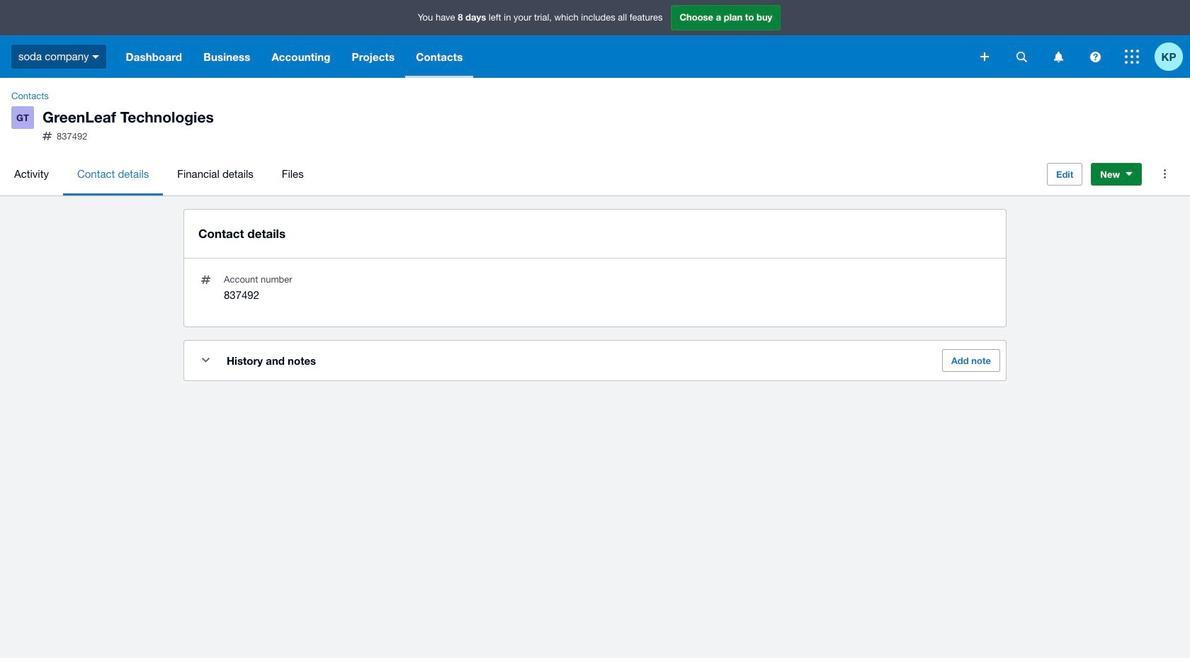 Task type: locate. For each thing, give the bounding box(es) containing it.
svg image
[[1126, 50, 1140, 64], [1017, 51, 1027, 62], [981, 52, 989, 61]]

banner
[[0, 0, 1191, 78]]

menu
[[0, 153, 1036, 195]]

toggle image
[[202, 358, 209, 363]]

actions menu image
[[1151, 160, 1179, 188]]

svg image
[[1054, 51, 1064, 62], [1090, 51, 1101, 62], [92, 55, 100, 59]]

1 horizontal spatial svg image
[[1054, 51, 1064, 62]]

1 horizontal spatial svg image
[[1017, 51, 1027, 62]]

2 horizontal spatial svg image
[[1126, 50, 1140, 64]]



Task type: describe. For each thing, give the bounding box(es) containing it.
2 horizontal spatial svg image
[[1090, 51, 1101, 62]]

0 horizontal spatial svg image
[[92, 55, 100, 59]]

0 horizontal spatial svg image
[[981, 52, 989, 61]]



Task type: vqa. For each thing, say whether or not it's contained in the screenshot.
Close image
no



